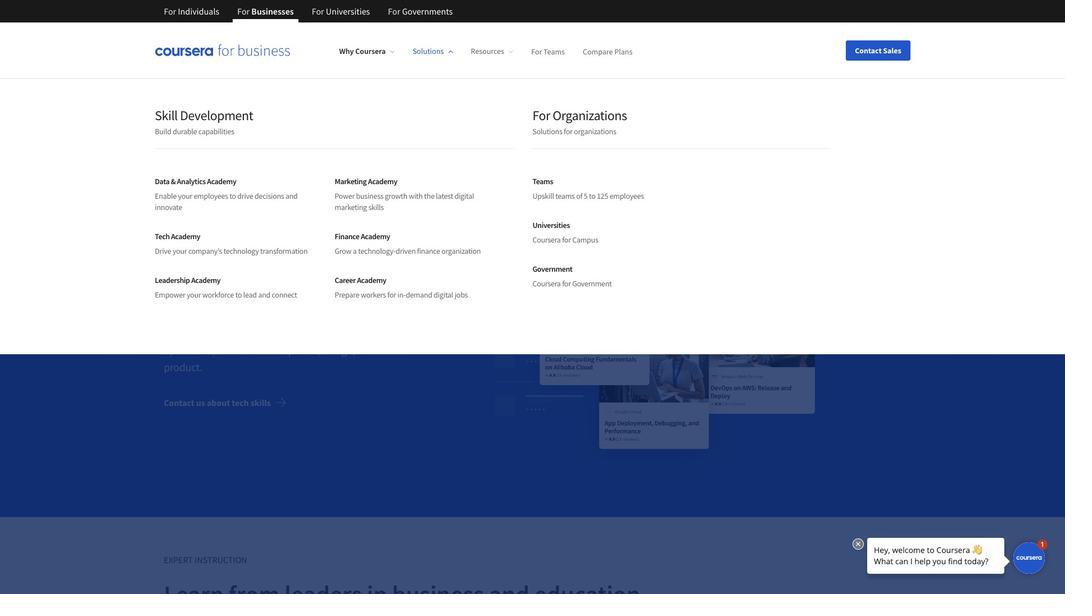 Task type: vqa. For each thing, say whether or not it's contained in the screenshot.


Task type: locate. For each thing, give the bounding box(es) containing it.
for down organizations
[[564, 126, 573, 137]]

durable
[[173, 126, 197, 137]]

for for businesses
[[237, 6, 250, 17]]

analytics right "&"
[[177, 176, 206, 187]]

in- up strengthen
[[255, 87, 283, 117]]

your inside tech academy drive your company's technology transformation
[[173, 246, 187, 256]]

marketing
[[335, 176, 367, 187], [392, 199, 431, 210]]

content tabs tab list
[[164, 191, 901, 220]]

1 vertical spatial finance
[[335, 232, 359, 242]]

and inside button
[[254, 199, 269, 210]]

for right businesses
[[312, 6, 324, 17]]

0 vertical spatial universities
[[326, 6, 370, 17]]

academy up workers
[[357, 275, 386, 286]]

coursera down personal development
[[533, 235, 561, 245]]

your inside the leadership academy empower your workforce to lead and connect
[[187, 290, 201, 300]]

demand up the critical
[[283, 87, 371, 117]]

teams up personal development
[[533, 176, 553, 187]]

1 vertical spatial contact
[[164, 397, 194, 409]]

government down 'campus'
[[572, 279, 612, 289]]

leadership academy empower your workforce to lead and connect
[[155, 275, 297, 300]]

academy up technology 'button'
[[207, 176, 236, 187]]

compare
[[583, 46, 613, 56]]

your right enable
[[178, 191, 192, 201]]

finance right latest
[[453, 199, 483, 210]]

continuously strengthen critical skills with bite-sized clips, hands-on projects, courses, and professional certificates along skill paths.
[[164, 131, 778, 145]]

2 vertical spatial your
[[187, 290, 201, 300]]

0 horizontal spatial solutions
[[413, 46, 444, 56]]

networking,
[[251, 327, 305, 341]]

data left "&"
[[155, 176, 170, 187]]

0 horizontal spatial marketing
[[335, 176, 367, 187]]

to down cybersecurity,
[[230, 310, 239, 324]]

cloud
[[322, 276, 347, 290]]

1 horizontal spatial leadership
[[328, 199, 370, 210]]

development
[[180, 107, 253, 124], [541, 199, 592, 210]]

development for personal
[[541, 199, 592, 210]]

2 vertical spatial coursera
[[533, 279, 561, 289]]

for down universities coursera for campus
[[562, 279, 571, 289]]

for inside universities coursera for campus
[[562, 235, 571, 245]]

1 horizontal spatial digital
[[455, 191, 474, 201]]

upskill up computing,
[[164, 276, 195, 290]]

1 horizontal spatial development
[[541, 199, 592, 210]]

contact for contact us about tech skills
[[164, 397, 194, 409]]

advanced
[[241, 310, 285, 324]]

generative
[[258, 276, 307, 290]]

employees right 125
[[610, 191, 644, 201]]

and right the drive
[[254, 199, 269, 210]]

to inside the leadership academy empower your workforce to lead and connect
[[235, 290, 242, 300]]

for right resources link
[[531, 46, 542, 56]]

finance inside finance academy grow a technology-driven finance organization
[[335, 232, 359, 242]]

growth
[[385, 191, 407, 201]]

finance inside button
[[453, 199, 483, 210]]

universities up why
[[326, 6, 370, 17]]

1 horizontal spatial in
[[287, 310, 295, 324]]

personal development
[[506, 199, 592, 210]]

0 horizontal spatial demand
[[283, 87, 371, 117]]

contact left sales
[[855, 45, 882, 55]]

academy inside career academy prepare workers for in-demand digital jobs
[[357, 275, 386, 286]]

courses,
[[526, 131, 565, 145]]

finance
[[453, 199, 483, 210], [335, 232, 359, 242]]

contact us about tech skills link
[[164, 390, 295, 417]]

0 vertical spatial solutions
[[413, 46, 444, 56]]

0 vertical spatial in
[[248, 276, 256, 290]]

skill
[[729, 131, 748, 145]]

0 horizontal spatial in
[[248, 276, 256, 290]]

academy up technology-
[[361, 232, 390, 242]]

1 vertical spatial in
[[287, 310, 295, 324]]

data inside data and analytics button
[[235, 199, 252, 210]]

professional
[[587, 131, 644, 145]]

1 vertical spatial data
[[235, 199, 252, 210]]

for right workers
[[387, 290, 396, 300]]

1 horizontal spatial finance
[[453, 199, 483, 210]]

in-
[[255, 87, 283, 117], [398, 290, 406, 300]]

coursera inside 'government coursera for government'
[[533, 279, 561, 289]]

analytics
[[177, 176, 206, 187], [270, 199, 305, 210]]

for teams link
[[531, 46, 565, 56]]

1 vertical spatial with
[[409, 191, 423, 201]]

0 vertical spatial digital
[[455, 191, 474, 201]]

resources
[[471, 46, 504, 56]]

1 vertical spatial coursera
[[533, 235, 561, 245]]

upskill inside teams upskill teams of 5 to 125 employees
[[533, 191, 554, 201]]

teams
[[544, 46, 565, 56], [533, 176, 553, 187]]

upskill left teams
[[533, 191, 554, 201]]

employees inside teams upskill teams of 5 to 125 employees
[[610, 191, 644, 201]]

1 horizontal spatial data
[[235, 199, 252, 210]]

0 vertical spatial demand
[[283, 87, 371, 117]]

coursera inside universities coursera for campus
[[533, 235, 561, 245]]

1 horizontal spatial universities
[[533, 220, 570, 230]]

projects,
[[484, 131, 524, 145]]

solutions inside 'for organizations solutions for organizations'
[[533, 126, 562, 137]]

0 horizontal spatial data
[[155, 176, 170, 187]]

academy up business
[[368, 176, 397, 187]]

academy inside data & analytics academy enable your employees to drive decisions and innovate
[[207, 176, 236, 187]]

governments
[[402, 6, 453, 17]]

resources link
[[471, 46, 513, 56]]

marketing up power
[[335, 176, 367, 187]]

sized
[[384, 131, 408, 145]]

data
[[164, 327, 184, 341]]

0 vertical spatial coursera
[[355, 46, 386, 56]]

0 vertical spatial contact
[[855, 45, 882, 55]]

marketing left latest
[[392, 199, 431, 210]]

and right lead
[[258, 290, 270, 300]]

academy up 'workforce'
[[191, 275, 221, 286]]

coursera down universities coursera for campus
[[533, 279, 561, 289]]

skills up sized
[[376, 87, 430, 117]]

data and analytics
[[235, 199, 305, 210]]

marketing inside "marketing academy power business growth with the latest digital marketing skills"
[[335, 176, 367, 187]]

development inside skill development build durable capabilities
[[180, 107, 253, 124]]

leadership up the empower at the left
[[155, 275, 190, 286]]

0 horizontal spatial contact
[[164, 397, 194, 409]]

finance up grow
[[335, 232, 359, 242]]

academy for marketing academy power business growth with the latest digital marketing skills
[[368, 176, 397, 187]]

academy inside tech academy drive your company's technology transformation
[[171, 232, 200, 242]]

leadership for leadership academy empower your workforce to lead and connect
[[155, 275, 190, 286]]

continuously
[[164, 131, 226, 145]]

and right decisions
[[286, 191, 298, 201]]

enable
[[155, 191, 177, 201]]

marketing inside button
[[392, 199, 431, 210]]

in up cybersecurity,
[[248, 276, 256, 290]]

development for skill
[[180, 107, 253, 124]]

0 vertical spatial in-
[[255, 87, 283, 117]]

0 vertical spatial upskill
[[533, 191, 554, 201]]

data left decisions
[[235, 199, 252, 210]]

finance for finance
[[453, 199, 483, 210]]

1 vertical spatial government
[[572, 279, 612, 289]]

personal development button
[[501, 191, 597, 218]]

1 vertical spatial teams
[[533, 176, 553, 187]]

data for data & analytics academy enable your employees to drive decisions and innovate
[[155, 176, 170, 187]]

content computer science image image
[[435, 248, 874, 473]]

125
[[597, 191, 608, 201]]

leadership inside button
[[328, 199, 370, 210]]

contact left us
[[164, 397, 194, 409]]

solutions
[[413, 46, 444, 56], [533, 126, 562, 137]]

for left "governments"
[[388, 6, 400, 17]]

teams left compare
[[544, 46, 565, 56]]

universities down personal development button
[[533, 220, 570, 230]]

1 vertical spatial solutions
[[533, 126, 562, 137]]

academy right tech
[[171, 232, 200, 242]]

demand left jobs
[[406, 290, 432, 300]]

from
[[164, 310, 185, 324]]

academy inside finance academy grow a technology-driven finance organization
[[361, 232, 390, 242]]

to inside teams upskill teams of 5 to 125 employees
[[589, 191, 596, 201]]

employees left the drive
[[194, 191, 228, 201]]

coursera for government coursera for government
[[533, 279, 561, 289]]

in
[[248, 276, 256, 290], [287, 310, 295, 324]]

leadership inside the leadership academy empower your workforce to lead and connect
[[155, 275, 190, 286]]

grow
[[335, 246, 351, 256]]

contact sales button
[[846, 40, 910, 60]]

1 horizontal spatial upskill
[[533, 191, 554, 201]]

0 vertical spatial with
[[340, 131, 360, 145]]

data for data and analytics
[[235, 199, 252, 210]]

0 horizontal spatial development
[[180, 107, 253, 124]]

0 vertical spatial analytics
[[177, 176, 206, 187]]

for up courses,
[[533, 107, 550, 124]]

leadership button
[[323, 191, 374, 218]]

to right 5
[[589, 191, 596, 201]]

1 vertical spatial universities
[[533, 220, 570, 230]]

leadership up grow
[[328, 199, 370, 210]]

analytics inside data & analytics academy enable your employees to drive decisions and innovate
[[177, 176, 206, 187]]

ai,
[[309, 276, 320, 290]]

instruction
[[195, 555, 247, 566]]

analytics right the drive
[[270, 199, 305, 210]]

1 horizontal spatial demand
[[406, 290, 432, 300]]

for for organizations
[[533, 107, 550, 124]]

1 vertical spatial in-
[[398, 290, 406, 300]]

0 vertical spatial marketing
[[335, 176, 367, 187]]

paths.
[[750, 131, 778, 145]]

0 vertical spatial data
[[155, 176, 170, 187]]

to left the drive
[[229, 191, 236, 201]]

digital left jobs
[[434, 290, 453, 300]]

0 horizontal spatial upskill
[[164, 276, 195, 290]]

with
[[340, 131, 360, 145], [409, 191, 423, 201]]

government
[[533, 264, 572, 274], [572, 279, 612, 289]]

academy for leadership academy empower your workforce to lead and connect
[[191, 275, 221, 286]]

data inside data & analytics academy enable your employees to drive decisions and innovate
[[155, 176, 170, 187]]

analytics for &
[[177, 176, 206, 187]]

personal
[[506, 199, 539, 210]]

1 vertical spatial upskill
[[164, 276, 195, 290]]

marketing button
[[388, 191, 435, 218]]

finance for finance academy grow a technology-driven finance organization
[[335, 232, 359, 242]]

government down universities coursera for campus
[[533, 264, 572, 274]]

your right the empower at the left
[[187, 290, 201, 300]]

1 horizontal spatial analytics
[[270, 199, 305, 210]]

academy for tech academy drive your company's technology transformation
[[171, 232, 200, 242]]

1 horizontal spatial contact
[[855, 45, 882, 55]]

1 horizontal spatial in-
[[398, 290, 406, 300]]

for inside 'for organizations solutions for organizations'
[[533, 107, 550, 124]]

for
[[564, 126, 573, 137], [562, 235, 571, 245], [562, 279, 571, 289], [387, 290, 396, 300]]

demand
[[283, 87, 371, 117], [406, 290, 432, 300]]

for left individuals
[[164, 6, 176, 17]]

plans
[[615, 46, 633, 56]]

with left bite-
[[340, 131, 360, 145]]

1 vertical spatial analytics
[[270, 199, 305, 210]]

contact inside button
[[855, 45, 882, 55]]

coursera right why
[[355, 46, 386, 56]]

compare plans link
[[583, 46, 633, 56]]

0 horizontal spatial finance
[[335, 232, 359, 242]]

about
[[207, 397, 230, 409]]

1 vertical spatial digital
[[434, 290, 453, 300]]

expert
[[164, 555, 193, 566]]

and
[[567, 131, 585, 145], [286, 191, 298, 201], [254, 199, 269, 210], [258, 290, 270, 300], [282, 293, 299, 307], [345, 327, 362, 341], [357, 343, 374, 357]]

0 horizontal spatial universities
[[326, 6, 370, 17]]

with inside "marketing academy power business growth with the latest digital marketing skills"
[[409, 191, 423, 201]]

for left 'campus'
[[562, 235, 571, 245]]

company's
[[188, 246, 222, 256]]

0 vertical spatial your
[[178, 191, 192, 201]]

contact
[[855, 45, 882, 55], [164, 397, 194, 409]]

skills right the critical
[[314, 131, 337, 145]]

upskill
[[533, 191, 554, 201], [164, 276, 195, 290]]

your right the 'drive' at the top left of the page
[[173, 246, 187, 256]]

1 vertical spatial development
[[541, 199, 592, 210]]

universities
[[326, 6, 370, 17], [533, 220, 570, 230]]

1 vertical spatial marketing
[[392, 199, 431, 210]]

for organizations solutions for organizations
[[533, 107, 627, 137]]

1 horizontal spatial marketing
[[392, 199, 431, 210]]

development inside personal development button
[[541, 199, 592, 210]]

1 horizontal spatial with
[[409, 191, 423, 201]]

1 vertical spatial your
[[173, 246, 187, 256]]

in- right workers
[[398, 290, 406, 300]]

critical
[[281, 131, 312, 145]]

learning,
[[338, 310, 378, 324]]

drive
[[237, 191, 253, 201]]

1 vertical spatial demand
[[406, 290, 432, 300]]

to left lead
[[235, 290, 242, 300]]

lead
[[243, 290, 257, 300]]

campus
[[572, 235, 598, 245]]

for left businesses
[[237, 6, 250, 17]]

your for leadership
[[187, 290, 201, 300]]

for for individuals
[[164, 6, 176, 17]]

0 vertical spatial finance
[[453, 199, 483, 210]]

0 horizontal spatial digital
[[434, 290, 453, 300]]

1 horizontal spatial solutions
[[533, 126, 562, 137]]

and down learning,
[[345, 327, 362, 341]]

employees up cybersecurity,
[[197, 276, 246, 290]]

with left the the
[[409, 191, 423, 201]]

of
[[576, 191, 582, 201]]

1 vertical spatial leadership
[[155, 275, 190, 286]]

digital right latest
[[455, 191, 474, 201]]

academy inside the leadership academy empower your workforce to lead and connect
[[191, 275, 221, 286]]

coursera for universities coursera for campus
[[533, 235, 561, 245]]

leadership for leadership
[[328, 199, 370, 210]]

0 vertical spatial leadership
[[328, 199, 370, 210]]

universities inside banner navigation
[[326, 6, 370, 17]]

skills down business
[[368, 202, 384, 212]]

beginner
[[187, 310, 228, 324]]

in up networking,
[[287, 310, 295, 324]]

academy for career academy prepare workers for in-demand digital jobs
[[357, 275, 386, 286]]

academy inside "marketing academy power business growth with the latest digital marketing skills"
[[368, 176, 397, 187]]

0 horizontal spatial leadership
[[155, 275, 190, 286]]

analytics inside button
[[270, 199, 305, 210]]

compare plans
[[583, 46, 633, 56]]

0 vertical spatial development
[[180, 107, 253, 124]]

solutions right projects,
[[533, 126, 562, 137]]

solutions down "governments"
[[413, 46, 444, 56]]

0 horizontal spatial analytics
[[177, 176, 206, 187]]

for teams
[[531, 46, 565, 56]]

analytics for and
[[270, 199, 305, 210]]



Task type: describe. For each thing, give the bounding box(es) containing it.
digital inside "marketing academy power business growth with the latest digital marketing skills"
[[455, 191, 474, 201]]

and down generative at left
[[282, 293, 299, 307]]

design,
[[323, 343, 355, 357]]

power
[[335, 191, 355, 201]]

for individuals
[[164, 6, 219, 17]]

develop in-demand skills
[[164, 87, 430, 117]]

teams upskill teams of 5 to 125 employees
[[533, 176, 644, 201]]

bite-
[[362, 131, 384, 145]]

0 vertical spatial teams
[[544, 46, 565, 56]]

why coursera
[[339, 46, 386, 56]]

coursera for business image
[[155, 45, 290, 56]]

upskill inside upskill employees in generative ai, cloud computing, cybersecurity, and more. progress from beginner to advanced in machine learning, data management, networking, support and operations, software development, design, and product.
[[164, 276, 195, 290]]

management,
[[186, 327, 249, 341]]

technology
[[168, 199, 212, 210]]

your for tech
[[173, 246, 187, 256]]

skills right the tech
[[251, 397, 271, 409]]

marketing for marketing
[[392, 199, 431, 210]]

coursera for why coursera
[[355, 46, 386, 56]]

career academy prepare workers for in-demand digital jobs
[[335, 275, 468, 300]]

employees inside upskill employees in generative ai, cloud computing, cybersecurity, and more. progress from beginner to advanced in machine learning, data management, networking, support and operations, software development, design, and product.
[[197, 276, 246, 290]]

develop
[[164, 87, 250, 117]]

development,
[[258, 343, 321, 357]]

technology
[[224, 246, 259, 256]]

computing,
[[164, 293, 215, 307]]

tech academy drive your company's technology transformation
[[155, 232, 308, 256]]

workforce
[[202, 290, 234, 300]]

business
[[356, 191, 384, 201]]

technology-
[[358, 246, 396, 256]]

and down organizations
[[567, 131, 585, 145]]

academy for finance academy grow a technology-driven finance organization
[[361, 232, 390, 242]]

5
[[584, 191, 588, 201]]

banner navigation
[[155, 0, 462, 22]]

certificates
[[646, 131, 699, 145]]

marketing
[[335, 202, 367, 212]]

progress
[[330, 293, 369, 307]]

software
[[217, 343, 256, 357]]

contact for contact sales
[[855, 45, 882, 55]]

contact us about tech skills
[[164, 397, 271, 409]]

employees inside data & analytics academy enable your employees to drive decisions and innovate
[[194, 191, 228, 201]]

on
[[470, 131, 482, 145]]

tech
[[155, 232, 170, 242]]

to inside data & analytics academy enable your employees to drive decisions and innovate
[[229, 191, 236, 201]]

teams inside teams upskill teams of 5 to 125 employees
[[533, 176, 553, 187]]

support
[[307, 327, 343, 341]]

a
[[353, 246, 357, 256]]

product.
[[164, 360, 202, 374]]

workers
[[361, 290, 386, 300]]

for for governments
[[388, 6, 400, 17]]

for inside 'for organizations solutions for organizations'
[[564, 126, 573, 137]]

drive
[[155, 246, 171, 256]]

jobs
[[455, 290, 468, 300]]

your inside data & analytics academy enable your employees to drive decisions and innovate
[[178, 191, 192, 201]]

0 horizontal spatial with
[[340, 131, 360, 145]]

for for universities
[[312, 6, 324, 17]]

capabilities
[[198, 126, 234, 137]]

and inside data & analytics academy enable your employees to drive decisions and innovate
[[286, 191, 298, 201]]

marketing academy power business growth with the latest digital marketing skills
[[335, 176, 474, 212]]

organization
[[442, 246, 481, 256]]

to inside upskill employees in generative ai, cloud computing, cybersecurity, and more. progress from beginner to advanced in machine learning, data management, networking, support and operations, software development, design, and product.
[[230, 310, 239, 324]]

marketing for marketing academy power business growth with the latest digital marketing skills
[[335, 176, 367, 187]]

along
[[701, 131, 727, 145]]

why coursera link
[[339, 46, 395, 56]]

why
[[339, 46, 354, 56]]

for inside 'government coursera for government'
[[562, 279, 571, 289]]

and inside the leadership academy empower your workforce to lead and connect
[[258, 290, 270, 300]]

data & analytics academy enable your employees to drive decisions and innovate
[[155, 176, 298, 212]]

upskill employees in generative ai, cloud computing, cybersecurity, and more. progress from beginner to advanced in machine learning, data management, networking, support and operations, software development, design, and product.
[[164, 276, 378, 374]]

technology button
[[164, 191, 217, 218]]

decisions
[[255, 191, 284, 201]]

innovate
[[155, 202, 182, 212]]

organizations
[[553, 107, 627, 124]]

skills inside "marketing academy power business growth with the latest digital marketing skills"
[[368, 202, 384, 212]]

individuals
[[178, 6, 219, 17]]

connect
[[272, 290, 297, 300]]

universities inside universities coursera for campus
[[533, 220, 570, 230]]

organizations
[[574, 126, 616, 137]]

solutions link
[[413, 46, 453, 56]]

us
[[196, 397, 205, 409]]

driven
[[396, 246, 416, 256]]

for for teams
[[531, 46, 542, 56]]

operations,
[[164, 343, 215, 357]]

teams
[[555, 191, 575, 201]]

0 horizontal spatial in-
[[255, 87, 283, 117]]

more.
[[301, 293, 328, 307]]

the
[[424, 191, 435, 201]]

0 vertical spatial government
[[533, 264, 572, 274]]

contact sales
[[855, 45, 901, 55]]

demand inside career academy prepare workers for in-demand digital jobs
[[406, 290, 432, 300]]

finance
[[417, 246, 440, 256]]

expert instruction
[[164, 555, 247, 566]]

build
[[155, 126, 171, 137]]

for governments
[[388, 6, 453, 17]]

cybersecurity,
[[217, 293, 280, 307]]

for businesses
[[237, 6, 294, 17]]

digital inside career academy prepare workers for in-demand digital jobs
[[434, 290, 453, 300]]

in- inside career academy prepare workers for in-demand digital jobs
[[398, 290, 406, 300]]

machine
[[297, 310, 336, 324]]

universities coursera for campus
[[533, 220, 598, 245]]

empower
[[155, 290, 185, 300]]

finance academy grow a technology-driven finance organization
[[335, 232, 481, 256]]

career
[[335, 275, 356, 286]]

skill development build durable capabilities
[[155, 107, 253, 137]]

finance button
[[449, 191, 488, 218]]

tech
[[232, 397, 249, 409]]

and right the design,
[[357, 343, 374, 357]]

skill
[[155, 107, 178, 124]]

for universities
[[312, 6, 370, 17]]

for inside career academy prepare workers for in-demand digital jobs
[[387, 290, 396, 300]]



